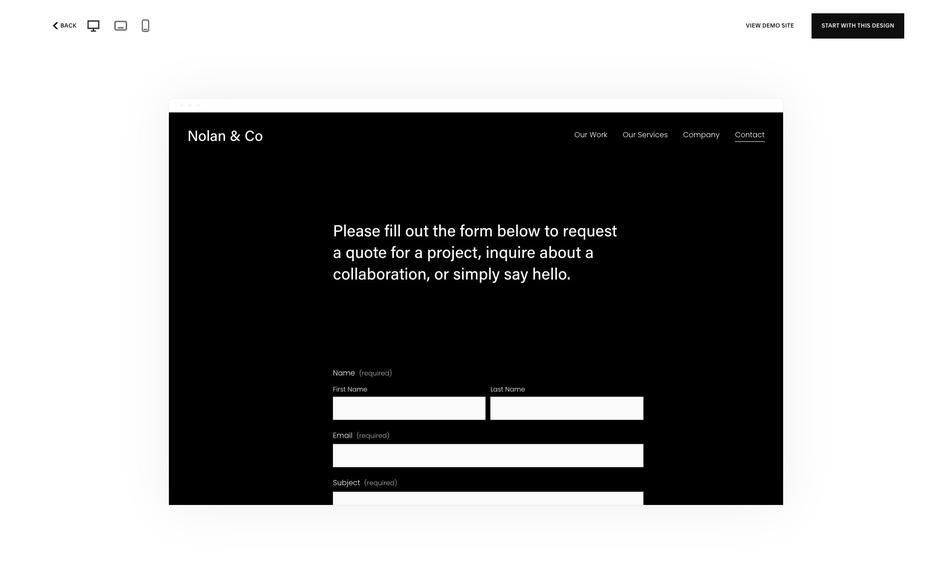 Task type: vqa. For each thing, say whether or not it's contained in the screenshot.
Online at the left of the page
yes



Task type: locate. For each thing, give the bounding box(es) containing it.
-
[[65, 23, 68, 32], [101, 23, 104, 32], [156, 23, 159, 32], [179, 23, 182, 32], [225, 23, 227, 32], [260, 23, 263, 32], [296, 23, 299, 32]]

site
[[782, 22, 795, 29]]

2 - from the left
[[101, 23, 104, 32]]

7 - from the left
[[296, 23, 299, 32]]

4 - from the left
[[179, 23, 182, 32]]

start with this design
[[822, 22, 895, 29]]

minetta image
[[353, 0, 600, 71]]

business
[[321, 23, 353, 32]]

preview template on a tablet device image
[[112, 18, 129, 34]]

blog
[[161, 23, 177, 32]]

view
[[747, 22, 761, 29]]

- right courses
[[260, 23, 263, 32]]

nevins
[[631, 81, 658, 90]]

view demo site
[[747, 22, 795, 29]]

online
[[20, 23, 43, 32]]

nevins image
[[631, 0, 879, 71]]

preview template on a mobile device image
[[139, 19, 152, 33]]

online store - portfolio - memberships - blog - scheduling - courses - services - local business
[[20, 23, 353, 32]]

- left blog in the left top of the page
[[156, 23, 159, 32]]

- left local
[[296, 23, 299, 32]]

start with this design button
[[812, 13, 905, 38]]

- left preview template on a tablet device icon
[[101, 23, 104, 32]]

- left courses
[[225, 23, 227, 32]]

novo image
[[353, 133, 600, 463]]

- right store
[[65, 23, 68, 32]]

quincy image
[[353, 526, 600, 577]]

- right blog in the left top of the page
[[179, 23, 182, 32]]

nolan image
[[74, 133, 321, 463]]

local
[[301, 23, 320, 32]]

sackett image
[[631, 526, 879, 577]]

this
[[858, 22, 871, 29]]

demo
[[763, 22, 781, 29]]

back
[[60, 22, 77, 29]]

6 - from the left
[[260, 23, 263, 32]]

novo
[[352, 473, 374, 482]]

otto image
[[631, 133, 879, 463]]



Task type: describe. For each thing, give the bounding box(es) containing it.
3 - from the left
[[156, 23, 159, 32]]

minetta
[[352, 81, 385, 90]]

courses
[[229, 23, 258, 32]]

view demo site link
[[747, 13, 795, 38]]

matsuya image
[[74, 0, 321, 71]]

scheduling
[[183, 23, 223, 32]]

portfolio
[[70, 23, 100, 32]]

5 - from the left
[[225, 23, 227, 32]]

1 - from the left
[[65, 23, 68, 32]]

start
[[822, 22, 840, 29]]

design
[[873, 22, 895, 29]]

memberships
[[106, 23, 155, 32]]

store
[[45, 23, 64, 32]]

with
[[842, 22, 857, 29]]

services
[[265, 23, 295, 32]]

pazari image
[[74, 526, 321, 577]]

back button
[[48, 16, 79, 36]]

preview template on a desktop device image
[[84, 18, 103, 33]]



